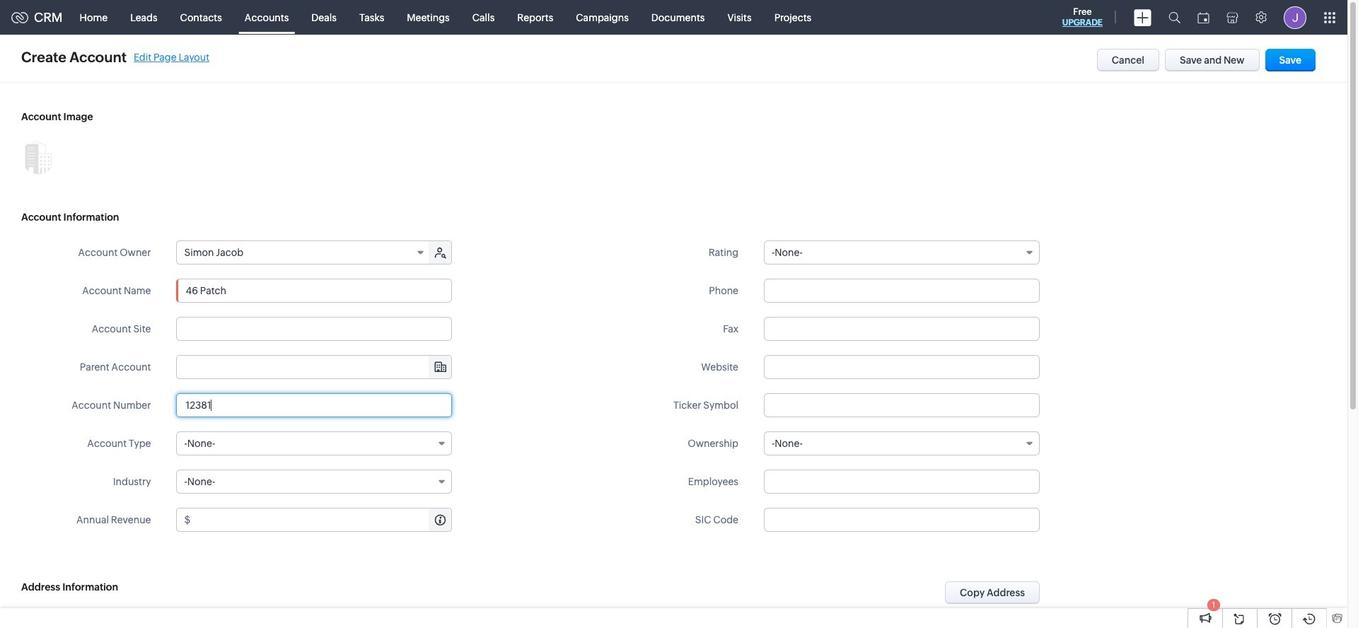 Task type: locate. For each thing, give the bounding box(es) containing it.
profile element
[[1275, 0, 1315, 34]]

create menu element
[[1125, 0, 1160, 34]]

None text field
[[764, 279, 1040, 303], [176, 317, 452, 341], [764, 317, 1040, 341], [764, 355, 1040, 379], [177, 356, 452, 378], [176, 393, 452, 417], [764, 393, 1040, 417], [764, 470, 1040, 494], [193, 509, 452, 531], [764, 279, 1040, 303], [176, 317, 452, 341], [764, 317, 1040, 341], [764, 355, 1040, 379], [177, 356, 452, 378], [176, 393, 452, 417], [764, 393, 1040, 417], [764, 470, 1040, 494], [193, 509, 452, 531]]

search image
[[1169, 11, 1181, 23]]

None text field
[[176, 279, 452, 303], [764, 508, 1040, 532], [176, 279, 452, 303], [764, 508, 1040, 532]]

None field
[[764, 241, 1040, 265], [177, 241, 430, 264], [177, 356, 452, 378], [176, 432, 452, 456], [764, 432, 1040, 456], [176, 470, 452, 494], [764, 241, 1040, 265], [177, 241, 430, 264], [177, 356, 452, 378], [176, 432, 452, 456], [764, 432, 1040, 456], [176, 470, 452, 494]]



Task type: describe. For each thing, give the bounding box(es) containing it.
calendar image
[[1198, 12, 1210, 23]]

search element
[[1160, 0, 1189, 35]]

profile image
[[1284, 6, 1307, 29]]

image image
[[21, 140, 55, 174]]

logo image
[[11, 12, 28, 23]]

create menu image
[[1134, 9, 1152, 26]]



Task type: vqa. For each thing, say whether or not it's contained in the screenshot.
Profile ICON
yes



